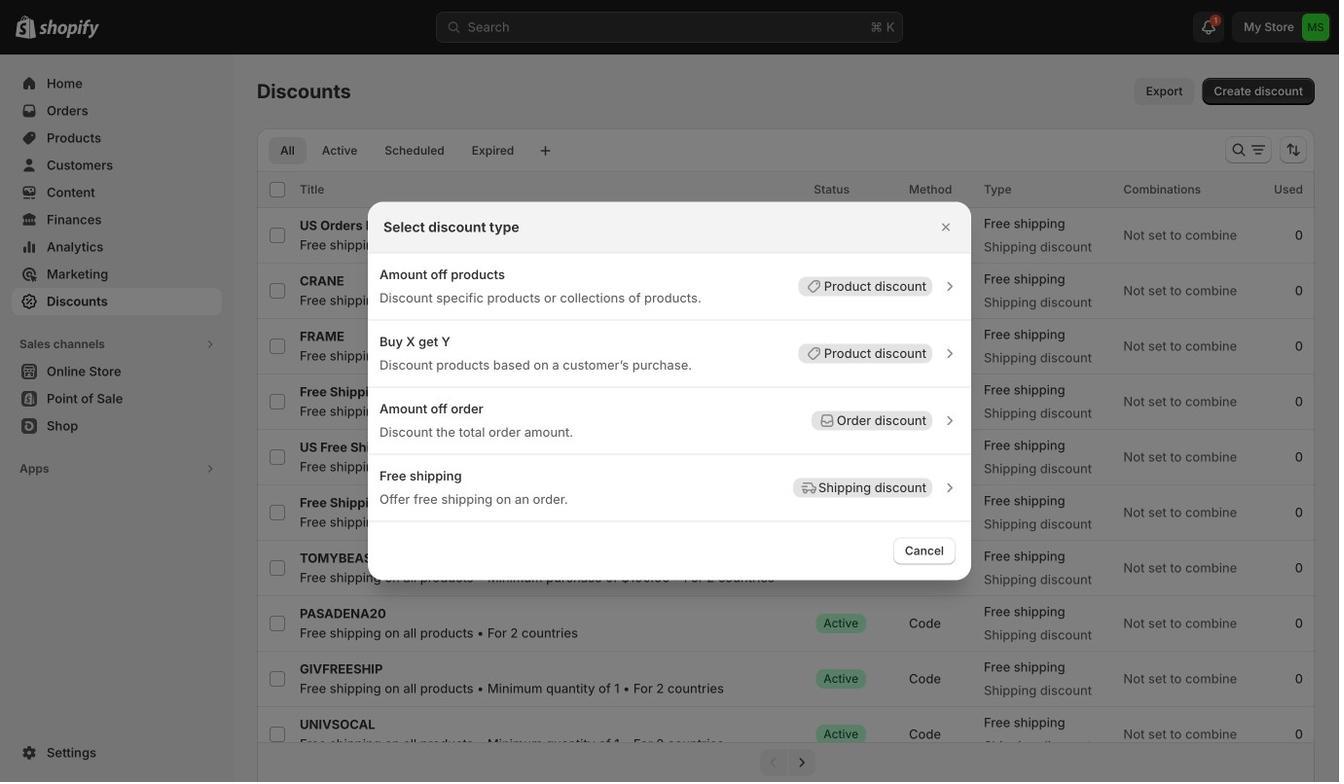 Task type: vqa. For each thing, say whether or not it's contained in the screenshot.
text field
no



Task type: locate. For each thing, give the bounding box(es) containing it.
dialog
[[0, 202, 1340, 581]]

shopify image
[[39, 19, 99, 39]]

tab list
[[265, 136, 530, 165]]



Task type: describe. For each thing, give the bounding box(es) containing it.
pagination element
[[257, 743, 1315, 783]]



